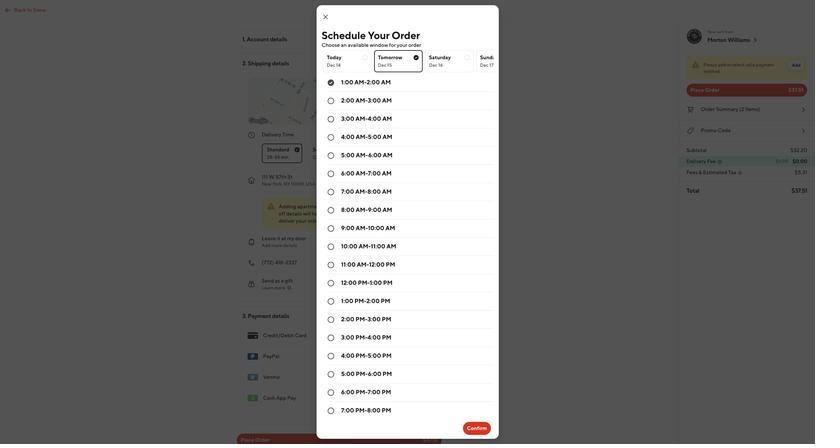 Task type: locate. For each thing, give the bounding box(es) containing it.
pm down 12:00 pm-1:00 pm
[[381, 298, 391, 304]]

1 vertical spatial place
[[241, 437, 254, 443]]

williams
[[728, 36, 751, 43]]

pm- for 4:00
[[356, 334, 368, 341]]

0 vertical spatial choose
[[322, 42, 340, 48]]

for up time
[[337, 147, 344, 153]]

am- up the drop
[[356, 188, 368, 195]]

for up tomorrow
[[389, 42, 396, 48]]

choose inside the schedule your order choose an available window for your order
[[322, 42, 340, 48]]

4 dec from the left
[[480, 63, 489, 68]]

details up credit/debit
[[272, 313, 289, 319]]

learn more button
[[262, 285, 292, 291]]

$1.99
[[777, 158, 789, 164]]

adding apartment number and drop off details will help dashers efficiently deliver your order.
[[279, 204, 368, 224]]

dec left 15
[[378, 63, 387, 68]]

1 dec from the left
[[327, 63, 335, 68]]

schedule up 'choose a time'
[[313, 147, 336, 153]]

am- up 2:00 am-3:00 am
[[355, 79, 367, 86]]

pm- down the 3:00 pm-4:00 pm
[[356, 352, 368, 359]]

at
[[282, 235, 286, 242]]

none radio containing 1:00 am-2:00 am
[[322, 74, 494, 92]]

am- inside schedule time selected radio
[[355, 79, 367, 86]]

dec for today
[[327, 63, 335, 68]]

gift
[[285, 278, 293, 284]]

more inside leave it at my door add more details
[[272, 243, 282, 248]]

3 schedule time available image from the top
[[327, 188, 335, 196]]

option group
[[262, 138, 431, 163]]

4 schedule time available image from the top
[[327, 225, 335, 232]]

3. payment details
[[242, 313, 289, 319]]

status
[[687, 56, 808, 80]]

1 schedule time available image from the top
[[327, 97, 335, 105]]

choose
[[322, 42, 340, 48], [313, 155, 329, 160]]

0 horizontal spatial add
[[262, 243, 271, 248]]

0 horizontal spatial place
[[241, 437, 254, 443]]

3 dec from the left
[[429, 63, 438, 68]]

am for 1:00 am-2:00 am
[[381, 79, 391, 86]]

am- down 1:00 am-2:00 am on the left top
[[356, 97, 368, 104]]

dec left 14
[[327, 63, 335, 68]]

your up "window" at the top
[[368, 29, 390, 41]]

3. payment
[[242, 313, 271, 319]]

schedule for later
[[313, 147, 356, 153]]

2 vertical spatial 1:00
[[341, 298, 354, 304]]

0 vertical spatial your
[[397, 42, 408, 48]]

add down "leave"
[[262, 243, 271, 248]]

details for 1. account details
[[270, 36, 287, 43]]

dashers
[[324, 211, 343, 217]]

2:00 down 1:00 pm-2:00 pm
[[341, 316, 355, 323]]

am- down 9:00 am-10:00 am
[[359, 243, 371, 250]]

8:00 for pm-
[[367, 407, 381, 414]]

1 vertical spatial $37.51
[[792, 187, 808, 194]]

15
[[387, 63, 392, 68]]

0 horizontal spatial delivery
[[262, 132, 282, 138]]

today
[[327, 54, 342, 61]]

schedule time available image
[[327, 97, 335, 105], [327, 115, 335, 123], [327, 134, 335, 141], [327, 206, 335, 214], [327, 261, 335, 269], [327, 279, 335, 287], [327, 316, 335, 324], [327, 352, 335, 360], [327, 389, 335, 397], [327, 407, 335, 415]]

close image
[[322, 13, 330, 21]]

5 schedule time available image from the top
[[327, 243, 335, 251]]

2:00 up 2:00 am-3:00 am
[[367, 79, 380, 86]]

0 vertical spatial place
[[691, 87, 704, 93]]

schedule time available image for 6:00 pm-7:00 pm
[[327, 389, 335, 397]]

10:00 up 10:00 am-11:00 am
[[368, 225, 385, 232]]

1 horizontal spatial add
[[792, 63, 801, 68]]

0 horizontal spatial place order
[[241, 437, 270, 443]]

None radio
[[323, 50, 372, 72], [322, 128, 494, 147], [262, 144, 302, 163], [308, 144, 369, 163], [322, 165, 494, 183], [322, 183, 494, 201], [322, 238, 494, 256], [322, 256, 494, 274], [322, 292, 494, 311], [322, 311, 494, 329], [322, 329, 494, 347], [322, 347, 494, 365], [322, 365, 494, 384], [323, 50, 372, 72], [322, 128, 494, 147], [262, 144, 302, 163], [308, 144, 369, 163], [322, 165, 494, 183], [322, 183, 494, 201], [322, 238, 494, 256], [322, 256, 494, 274], [322, 292, 494, 311], [322, 311, 494, 329], [322, 329, 494, 347], [322, 347, 494, 365], [322, 365, 494, 384]]

3:00
[[368, 97, 381, 104], [341, 115, 355, 122], [368, 316, 381, 323], [341, 334, 355, 341]]

8 schedule time available image from the top
[[327, 371, 335, 378]]

am for 3:00 am-4:00 am
[[383, 115, 392, 122]]

pm- up 1:00 pm-2:00 pm
[[358, 279, 370, 286]]

3:00 up 3:00 am-4:00 am on the left
[[368, 97, 381, 104]]

7 schedule time available image from the top
[[327, 316, 335, 324]]

pm down 10:00 am-11:00 am
[[386, 261, 396, 268]]

and
[[343, 204, 352, 210]]

schedule time available image for 5:00 pm-6:00 pm
[[327, 371, 335, 378]]

12:00 down 10:00 am-11:00 am
[[369, 261, 385, 268]]

9 schedule time available image from the top
[[327, 389, 335, 397]]

a left time
[[330, 155, 332, 160]]

12:00
[[369, 261, 385, 268], [341, 279, 357, 286]]

1 vertical spatial 12:00
[[341, 279, 357, 286]]

1:00 inside schedule time selected radio
[[341, 79, 354, 86]]

am- for 6:00
[[356, 152, 369, 159]]

am- up 7:00 am-8:00 am at the top of page
[[356, 170, 368, 177]]

details down the 'my'
[[283, 243, 297, 248]]

12:00 down (772) 418-2337 "button"
[[341, 279, 357, 286]]

14
[[336, 63, 341, 68]]

confirm
[[467, 425, 487, 431]]

2337
[[286, 260, 297, 266]]

none radio schedule time selected
[[322, 74, 494, 92]]

w
[[269, 174, 275, 180]]

am- right later
[[356, 152, 369, 159]]

dec left 17
[[480, 63, 489, 68]]

10019,
[[291, 181, 305, 187]]

pm for 12:00 pm-1:00 pm
[[383, 279, 393, 286]]

pm up the 3:00 pm-4:00 pm
[[382, 316, 392, 323]]

drop
[[353, 204, 364, 210]]

schedule time available image for 3:00 am-4:00 am
[[327, 115, 335, 123]]

12:00 pm-1:00 pm
[[341, 279, 393, 286]]

1 horizontal spatial place
[[691, 87, 704, 93]]

am- down 2:00 am-3:00 am
[[356, 115, 368, 122]]

0 horizontal spatial 10:00
[[341, 243, 358, 250]]

1 horizontal spatial 10:00
[[368, 225, 385, 232]]

1:00 am-2:00 am
[[341, 79, 391, 86]]

0 vertical spatial $37.51
[[789, 87, 804, 93]]

11:00 up 11:00 am-12:00 pm
[[371, 243, 386, 250]]

1:00 right schedule time selected image
[[341, 79, 354, 86]]

0 vertical spatial more
[[272, 243, 282, 248]]

pm
[[386, 261, 396, 268], [383, 279, 393, 286], [381, 298, 391, 304], [382, 316, 392, 323], [382, 334, 392, 341], [383, 352, 392, 359], [383, 371, 392, 377], [382, 389, 391, 396], [382, 407, 391, 414]]

details right 1. account
[[270, 36, 287, 43]]

choose up today
[[322, 42, 340, 48]]

7:00 down 5:00 am-6:00 am on the top left of the page
[[368, 170, 381, 177]]

4 schedule time available image from the top
[[327, 206, 335, 214]]

$5.31
[[795, 169, 808, 176]]

1 vertical spatial schedule
[[313, 147, 336, 153]]

schedule time available image for 9:00 am-10:00 am
[[327, 225, 335, 232]]

pm down the 5:00 pm-6:00 pm
[[382, 389, 391, 396]]

2:00
[[367, 79, 380, 86], [341, 97, 355, 104], [367, 298, 380, 304], [341, 316, 355, 323]]

am for 6:00 am-7:00 am
[[382, 170, 392, 177]]

credit/debit
[[263, 332, 294, 339]]

0 vertical spatial add
[[792, 63, 801, 68]]

1 horizontal spatial your
[[397, 42, 408, 48]]

details down adding
[[286, 211, 302, 217]]

1 schedule time available image from the top
[[327, 152, 335, 160]]

0 vertical spatial place order
[[691, 87, 720, 93]]

delivery down subtotal
[[687, 158, 707, 164]]

more down it
[[272, 243, 282, 248]]

details for 2. shipping details
[[272, 60, 289, 67]]

1:00
[[341, 79, 354, 86], [370, 279, 382, 286], [341, 298, 354, 304]]

am- for 7:00
[[356, 170, 368, 177]]

7 schedule time available image from the top
[[327, 334, 335, 342]]

your down will
[[296, 218, 307, 224]]

1 vertical spatial a
[[281, 278, 284, 284]]

1 vertical spatial more
[[275, 285, 285, 290]]

choose down 'schedule for later'
[[313, 155, 329, 160]]

1 vertical spatial 10:00
[[341, 243, 358, 250]]

am inside schedule time selected radio
[[381, 79, 391, 86]]

8:00 am-9:00 am
[[341, 206, 393, 213]]

place
[[691, 87, 704, 93], [241, 437, 254, 443]]

pm- down 2:00 pm-3:00 pm
[[356, 334, 368, 341]]

2:00 down 1:00 am-2:00 am on the left top
[[341, 97, 355, 104]]

schedule for for
[[313, 147, 336, 153]]

1 vertical spatial 9:00
[[341, 225, 355, 232]]

0 vertical spatial 1:00
[[341, 79, 354, 86]]

1 horizontal spatial place order
[[691, 87, 720, 93]]

pm- down 1:00 pm-2:00 pm
[[356, 316, 368, 323]]

add inside button
[[792, 63, 801, 68]]

am- up 12:00 pm-1:00 pm
[[357, 261, 369, 268]]

2 vertical spatial $37.51
[[423, 437, 438, 443]]

2 vertical spatial 8:00
[[367, 407, 381, 414]]

11:00 up 12:00 pm-1:00 pm
[[341, 261, 356, 268]]

2 dec from the left
[[378, 63, 387, 68]]

0 vertical spatial 10:00
[[368, 225, 385, 232]]

add
[[719, 62, 727, 67]]

pay
[[287, 395, 296, 401]]

2:00 down 12:00 pm-1:00 pm
[[367, 298, 380, 304]]

leave
[[262, 235, 276, 242]]

schedule up an
[[322, 29, 366, 41]]

4:00
[[368, 115, 381, 122], [341, 134, 355, 140], [368, 334, 381, 341], [341, 352, 355, 359]]

pm- up 6:00 pm-7:00 pm
[[356, 371, 368, 377]]

3 schedule time available image from the top
[[327, 134, 335, 141]]

$37.51
[[789, 87, 804, 93], [792, 187, 808, 194], [423, 437, 438, 443]]

pm- for 5:00
[[356, 352, 368, 359]]

your left cart
[[708, 29, 716, 34]]

dec 14
[[327, 63, 341, 68]]

option group containing standard
[[262, 138, 431, 163]]

promo
[[701, 127, 717, 134]]

pm-
[[358, 279, 370, 286], [355, 298, 367, 304], [356, 316, 368, 323], [356, 334, 368, 341], [356, 352, 368, 359], [356, 371, 368, 377], [356, 389, 368, 396], [356, 407, 367, 414]]

a right "as" on the bottom left
[[281, 278, 284, 284]]

5:00 am-6:00 am
[[341, 152, 393, 159]]

st
[[288, 174, 293, 180]]

from
[[725, 29, 734, 34]]

(2
[[740, 106, 745, 112]]

1 vertical spatial delivery
[[687, 158, 707, 164]]

send as a gift
[[262, 278, 293, 284]]

8 schedule time available image from the top
[[327, 352, 335, 360]]

schedule time available image for 3:00 pm-4:00 pm
[[327, 334, 335, 342]]

1 vertical spatial your
[[296, 218, 307, 224]]

schedule inside "option group"
[[313, 147, 336, 153]]

2:00 am-3:00 am
[[341, 97, 392, 104]]

am- down 3:00 am-4:00 am on the left
[[356, 134, 368, 140]]

status containing please add or select valid payment method
[[687, 56, 808, 80]]

schedule for your
[[322, 29, 366, 41]]

1 horizontal spatial a
[[330, 155, 332, 160]]

add inside leave it at my door add more details
[[262, 243, 271, 248]]

0 vertical spatial 9:00
[[368, 206, 382, 213]]

1 vertical spatial choose
[[313, 155, 329, 160]]

pm for 11:00 am-12:00 pm
[[386, 261, 396, 268]]

door
[[296, 235, 307, 242]]

0 vertical spatial 12:00
[[369, 261, 385, 268]]

pm up 4:00 pm-5:00 pm
[[382, 334, 392, 341]]

dec for saturday
[[429, 63, 438, 68]]

dec for tomorrow
[[378, 63, 387, 68]]

tomorrow
[[378, 54, 403, 61]]

send
[[262, 278, 274, 284]]

pm- up '7:00 pm-8:00 pm'
[[356, 389, 368, 396]]

8:00
[[368, 188, 381, 195], [341, 206, 355, 213], [367, 407, 381, 414]]

delivery up "standard"
[[262, 132, 282, 138]]

edit address
[[379, 204, 405, 209]]

details right 2. shipping
[[272, 60, 289, 67]]

0 horizontal spatial for
[[337, 147, 344, 153]]

pm down 4:00 pm-5:00 pm
[[383, 371, 392, 377]]

5 schedule time available image from the top
[[327, 261, 335, 269]]

6:00 down time
[[341, 170, 355, 177]]

dec inside sunday dec 17
[[480, 63, 489, 68]]

promo code button
[[687, 126, 808, 136]]

more down "as" on the bottom left
[[275, 285, 285, 290]]

0 vertical spatial 8:00
[[368, 188, 381, 195]]

1 vertical spatial 11:00
[[341, 261, 356, 268]]

menu
[[242, 325, 436, 409]]

your
[[397, 42, 408, 48], [296, 218, 307, 224]]

schedule time available image for 12:00 pm-1:00 pm
[[327, 279, 335, 287]]

pm- down 6:00 pm-7:00 pm
[[356, 407, 367, 414]]

dec left 16
[[429, 63, 438, 68]]

3:00 down 2:00 am-3:00 am
[[341, 115, 355, 122]]

choose a time
[[313, 155, 342, 160]]

9:00 right the drop
[[368, 206, 382, 213]]

am for 10:00 am-11:00 am
[[387, 243, 397, 250]]

window
[[370, 42, 388, 48]]

0 horizontal spatial 12:00
[[341, 279, 357, 286]]

2 schedule time available image from the top
[[327, 170, 335, 178]]

1 vertical spatial add
[[262, 243, 271, 248]]

6 schedule time available image from the top
[[327, 298, 335, 305]]

am
[[381, 79, 391, 86], [382, 97, 392, 104], [383, 115, 392, 122], [383, 134, 393, 140], [383, 152, 393, 159], [382, 170, 392, 177], [382, 188, 392, 195], [383, 206, 393, 213], [386, 225, 395, 232], [387, 243, 397, 250]]

0 vertical spatial schedule
[[322, 29, 366, 41]]

7:00
[[368, 170, 381, 177], [341, 188, 354, 195], [368, 389, 381, 396], [341, 407, 354, 414]]

pm for 6:00 pm-7:00 pm
[[382, 389, 391, 396]]

5:00 pm-6:00 pm
[[341, 371, 392, 377]]

17
[[490, 63, 494, 68]]

None radio
[[374, 50, 423, 72], [425, 50, 474, 72], [477, 50, 525, 72], [322, 74, 494, 92], [322, 92, 494, 110], [322, 110, 494, 128], [322, 147, 494, 165], [322, 201, 494, 219], [322, 219, 494, 238], [322, 274, 494, 292], [322, 384, 494, 402], [322, 402, 494, 420], [322, 420, 494, 438], [322, 438, 494, 444], [374, 50, 423, 72], [425, 50, 474, 72], [477, 50, 525, 72], [322, 92, 494, 110], [322, 110, 494, 128], [322, 147, 494, 165], [322, 201, 494, 219], [322, 219, 494, 238], [322, 274, 494, 292], [322, 384, 494, 402], [322, 402, 494, 420], [322, 420, 494, 438], [322, 438, 494, 444]]

morton
[[708, 36, 727, 43]]

please add or select valid payment method
[[704, 62, 775, 74]]

pm down 11:00 am-12:00 pm
[[383, 279, 393, 286]]

0 horizontal spatial 9:00
[[341, 225, 355, 232]]

10 schedule time available image from the top
[[327, 407, 335, 415]]

min
[[281, 155, 289, 160]]

9:00
[[368, 206, 382, 213], [341, 225, 355, 232]]

25–35
[[267, 155, 280, 160]]

am for 2:00 am-3:00 am
[[382, 97, 392, 104]]

add right payment
[[792, 63, 801, 68]]

(772) 418-2337
[[262, 260, 297, 266]]

1 horizontal spatial 12:00
[[369, 261, 385, 268]]

5:00
[[368, 134, 382, 140], [341, 152, 355, 159], [368, 352, 381, 359], [341, 371, 355, 377]]

cash app pay
[[263, 395, 296, 401]]

am- right and
[[356, 206, 368, 213]]

schedule time available image
[[327, 152, 335, 160], [327, 170, 335, 178], [327, 188, 335, 196], [327, 225, 335, 232], [327, 243, 335, 251], [327, 298, 335, 305], [327, 334, 335, 342], [327, 371, 335, 378]]

1 horizontal spatial delivery
[[687, 158, 707, 164]]

add
[[792, 63, 801, 68], [262, 243, 271, 248]]

schedule time available image for 4:00 am-5:00 am
[[327, 134, 335, 141]]

pm down 6:00 pm-7:00 pm
[[382, 407, 391, 414]]

details
[[270, 36, 287, 43], [272, 60, 289, 67], [286, 211, 302, 217], [283, 243, 297, 248], [272, 313, 289, 319]]

10:00 up (772) 418-2337 "button"
[[341, 243, 358, 250]]

pm up the 5:00 pm-6:00 pm
[[383, 352, 392, 359]]

1:00 up 2:00 pm-3:00 pm
[[341, 298, 354, 304]]

1 horizontal spatial for
[[389, 42, 396, 48]]

$0.00
[[793, 158, 808, 164]]

details inside adding apartment number and drop off details will help dashers efficiently deliver your order.
[[286, 211, 302, 217]]

details inside leave it at my door add more details
[[283, 243, 297, 248]]

9:00 down efficiently
[[341, 225, 355, 232]]

schedule inside the schedule your order choose an available window for your order
[[322, 29, 366, 41]]

0 vertical spatial 11:00
[[371, 243, 386, 250]]

6 schedule time available image from the top
[[327, 279, 335, 287]]

apartment
[[297, 204, 322, 210]]

your left order
[[397, 42, 408, 48]]

6:00 am-7:00 am
[[341, 170, 392, 177]]

pm- up 2:00 pm-3:00 pm
[[355, 298, 367, 304]]

am- down efficiently
[[356, 225, 368, 232]]

back to store
[[14, 7, 46, 13]]

0 horizontal spatial your
[[296, 218, 307, 224]]

2 schedule time available image from the top
[[327, 115, 335, 123]]

0 vertical spatial for
[[389, 42, 396, 48]]

1:00 down 11:00 am-12:00 pm
[[370, 279, 382, 286]]

0 vertical spatial delivery
[[262, 132, 282, 138]]

0 horizontal spatial your
[[368, 29, 390, 41]]



Task type: vqa. For each thing, say whether or not it's contained in the screenshot.
Catering
no



Task type: describe. For each thing, give the bounding box(es) containing it.
pm- for 1:00
[[358, 279, 370, 286]]

6:00 down venmo 'button'
[[341, 389, 355, 396]]

schedule your order choose an available window for your order
[[322, 29, 421, 48]]

am- for 9:00
[[356, 206, 368, 213]]

schedule time available image for 5:00 am-6:00 am
[[327, 152, 335, 160]]

your inside the schedule your order choose an available window for your order
[[368, 29, 390, 41]]

schedule time available image for 1:00 pm-2:00 pm
[[327, 298, 335, 305]]

efficiently
[[344, 211, 368, 217]]

your inside the schedule your order choose an available window for your order
[[397, 42, 408, 48]]

57th
[[276, 174, 287, 180]]

3:00 am-4:00 am
[[341, 115, 392, 122]]

pm for 2:00 pm-3:00 pm
[[382, 316, 392, 323]]

learn more
[[262, 285, 285, 290]]

card
[[295, 332, 307, 339]]

418-
[[275, 260, 286, 266]]

4:00 pm-5:00 pm
[[341, 352, 392, 359]]

(772) 418-2337 button
[[242, 254, 431, 272]]

am for 7:00 am-8:00 am
[[382, 188, 392, 195]]

dec 16
[[429, 63, 443, 68]]

schedule time available image for 2:00 pm-3:00 pm
[[327, 316, 335, 324]]

schedule time available image for 7:00 am-8:00 am
[[327, 188, 335, 196]]

2. shipping details
[[242, 60, 289, 67]]

your cart from
[[708, 29, 734, 34]]

&
[[699, 169, 703, 176]]

schedule time available image for 7:00 pm-8:00 pm
[[327, 407, 335, 415]]

later
[[345, 147, 356, 153]]

10:00 am-11:00 am
[[341, 243, 397, 250]]

order inside button
[[701, 106, 716, 112]]

for inside the schedule your order choose an available window for your order
[[389, 42, 396, 48]]

1. account details
[[242, 36, 287, 43]]

number
[[323, 204, 342, 210]]

it
[[277, 235, 281, 242]]

111 w 57th st new york,  ny 10019,  usa
[[262, 174, 316, 187]]

add button
[[788, 60, 805, 70]]

saturday
[[429, 54, 451, 61]]

4:00 up later
[[341, 134, 355, 140]]

7:00 down 6:00 pm-7:00 pm
[[341, 407, 354, 414]]

code
[[718, 127, 731, 134]]

add new payment method image
[[423, 394, 431, 402]]

christinaovera9@gmail.com
[[371, 36, 436, 42]]

time
[[283, 132, 294, 138]]

1. account
[[242, 36, 269, 43]]

venmo button
[[242, 367, 436, 388]]

8:00 for am-
[[368, 188, 381, 195]]

1:00 for pm-
[[341, 298, 354, 304]]

select
[[733, 62, 745, 67]]

pm- for 8:00
[[356, 407, 367, 414]]

time
[[333, 155, 342, 160]]

valid
[[746, 62, 756, 67]]

4:00 up 4:00 pm-5:00 pm
[[368, 334, 381, 341]]

promo code
[[701, 127, 731, 134]]

6:00 down 4:00 pm-5:00 pm
[[368, 371, 382, 377]]

1 vertical spatial 8:00
[[341, 206, 355, 213]]

111
[[262, 174, 268, 180]]

schedule time available image for 2:00 am-3:00 am
[[327, 97, 335, 105]]

11:00 am-12:00 pm
[[341, 261, 396, 268]]

help
[[312, 211, 323, 217]]

pm for 5:00 pm-6:00 pm
[[383, 371, 392, 377]]

method
[[704, 69, 720, 74]]

york,
[[273, 181, 283, 187]]

credit/debit card
[[263, 332, 307, 339]]

fee
[[708, 158, 717, 164]]

7:00 up and
[[341, 188, 354, 195]]

pm for 4:00 pm-5:00 pm
[[383, 352, 392, 359]]

3:00 up the 3:00 pm-4:00 pm
[[368, 316, 381, 323]]

schedule time selected image
[[327, 79, 335, 87]]

show menu image
[[248, 330, 258, 341]]

0 horizontal spatial 11:00
[[341, 261, 356, 268]]

am- for 8:00
[[356, 188, 368, 195]]

usa
[[306, 181, 316, 187]]

am- for 3:00
[[356, 97, 368, 104]]

6:00 down 4:00 am-5:00 am
[[369, 152, 382, 159]]

estimated
[[704, 169, 728, 176]]

3:00 up paypal button
[[341, 334, 355, 341]]

deliver
[[279, 218, 295, 224]]

pm- for 7:00
[[356, 389, 368, 396]]

0 vertical spatial a
[[330, 155, 332, 160]]

am for 4:00 am-5:00 am
[[383, 134, 393, 140]]

delivery for delivery time
[[262, 132, 282, 138]]

pm- for 6:00
[[356, 371, 368, 377]]

morton williams
[[708, 36, 751, 43]]

confirm button
[[463, 422, 491, 435]]

order summary (2 items)
[[701, 106, 761, 112]]

4:00 up 4:00 am-5:00 am
[[368, 115, 381, 122]]

1 horizontal spatial 9:00
[[368, 206, 382, 213]]

payment
[[757, 62, 775, 67]]

more inside learn more button
[[275, 285, 285, 290]]

subtotal
[[687, 147, 707, 153]]

total
[[687, 187, 700, 194]]

pm for 7:00 pm-8:00 pm
[[382, 407, 391, 414]]

order.
[[308, 218, 321, 224]]

1 horizontal spatial your
[[708, 29, 716, 34]]

available
[[348, 42, 369, 48]]

7:00 pm-8:00 pm
[[341, 407, 391, 414]]

schedule time available image for 11:00 am-12:00 pm
[[327, 261, 335, 269]]

1:00 for am-
[[341, 79, 354, 86]]

6:00 pm-7:00 pm
[[341, 389, 391, 396]]

am- for 12:00
[[357, 261, 369, 268]]

am- for 11:00
[[359, 243, 371, 250]]

1 vertical spatial place order
[[241, 437, 270, 443]]

dec 15
[[378, 63, 392, 68]]

an
[[341, 42, 347, 48]]

venmo
[[263, 374, 280, 380]]

1 vertical spatial for
[[337, 147, 344, 153]]

am- for 2:00
[[355, 79, 367, 86]]

summary
[[717, 106, 739, 112]]

back
[[14, 7, 26, 13]]

delivery for delivery
[[687, 158, 707, 164]]

adding apartment number and drop off details will help dashers efficiently deliver your order. status
[[262, 198, 412, 230]]

learn
[[262, 285, 274, 290]]

schedule time available image for 4:00 pm-5:00 pm
[[327, 352, 335, 360]]

fees
[[687, 169, 698, 176]]

edit
[[379, 204, 388, 209]]

pm- for 2:00
[[355, 298, 367, 304]]

menu containing credit/debit card
[[242, 325, 436, 409]]

1:00 pm-2:00 pm
[[341, 298, 391, 304]]

am- for 4:00
[[356, 115, 368, 122]]

app
[[276, 395, 286, 401]]

am- for 10:00
[[356, 225, 368, 232]]

1 vertical spatial 1:00
[[370, 279, 382, 286]]

items)
[[746, 106, 761, 112]]

your inside adding apartment number and drop off details will help dashers efficiently deliver your order.
[[296, 218, 307, 224]]

25–35 min
[[267, 155, 289, 160]]

ny
[[284, 181, 290, 187]]

pm for 1:00 pm-2:00 pm
[[381, 298, 391, 304]]

pm for 3:00 pm-4:00 pm
[[382, 334, 392, 341]]

7:00 am-8:00 am
[[341, 188, 392, 195]]

am- for 5:00
[[356, 134, 368, 140]]

address
[[389, 204, 405, 209]]

store
[[33, 7, 46, 13]]

(772)
[[262, 260, 274, 266]]

schedule time available image for 10:00 am-11:00 am
[[327, 243, 335, 251]]

pm- for 3:00
[[356, 316, 368, 323]]

am for 9:00 am-10:00 am
[[386, 225, 395, 232]]

order inside the schedule your order choose an available window for your order
[[392, 29, 420, 41]]

order
[[409, 42, 421, 48]]

0 horizontal spatial a
[[281, 278, 284, 284]]

$32.20
[[791, 147, 808, 153]]

schedule time available image for 8:00 am-9:00 am
[[327, 206, 335, 214]]

3:00 pm-4:00 pm
[[341, 334, 392, 341]]

2:00 inside schedule time selected radio
[[367, 79, 380, 86]]

please
[[704, 62, 718, 67]]

4:00 up venmo 'button'
[[341, 352, 355, 359]]

morton williams link
[[708, 36, 760, 44]]

am for 8:00 am-9:00 am
[[383, 206, 393, 213]]

am for 5:00 am-6:00 am
[[383, 152, 393, 159]]

schedule time available image for 6:00 am-7:00 am
[[327, 170, 335, 178]]

cart
[[717, 29, 724, 34]]

1 horizontal spatial 11:00
[[371, 243, 386, 250]]

standard
[[267, 147, 289, 153]]

off
[[279, 211, 285, 217]]

details for 3. payment details
[[272, 313, 289, 319]]

7:00 down the 5:00 pm-6:00 pm
[[368, 389, 381, 396]]

new
[[262, 181, 272, 187]]

delivery time
[[262, 132, 294, 138]]



